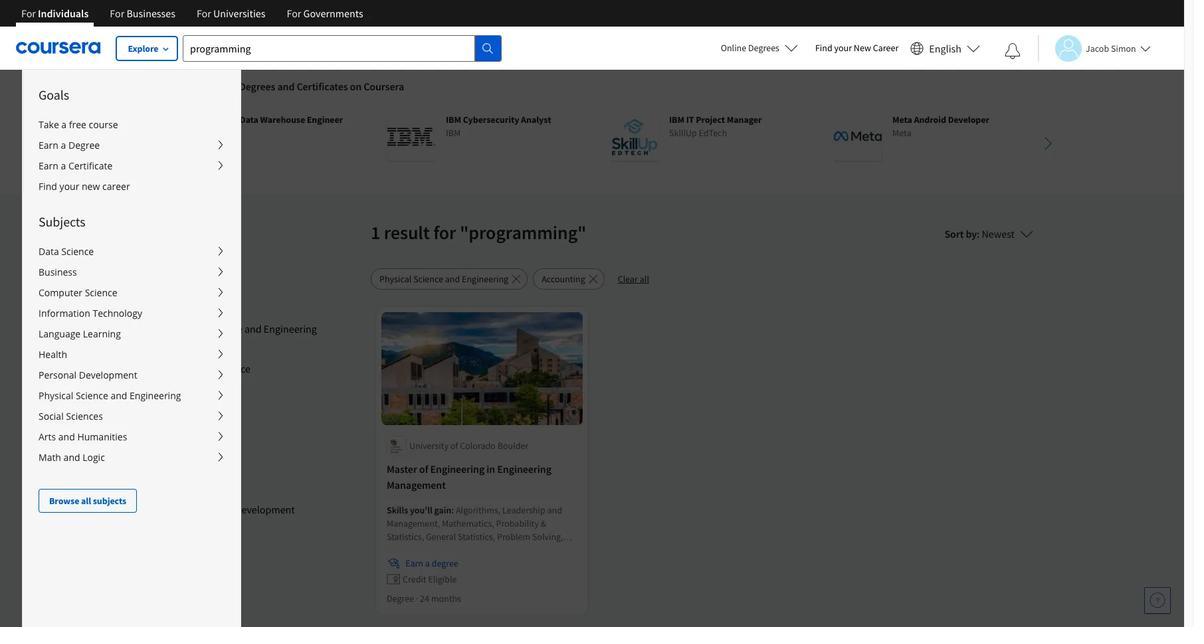 Task type: locate. For each thing, give the bounding box(es) containing it.
ibm for ibm cybersecurity analyst ibm
[[446, 114, 461, 126]]

manager
[[727, 114, 762, 126]]

university of colorado boulder
[[409, 440, 529, 452]]

1 horizontal spatial physical
[[169, 322, 206, 336]]

for businesses
[[110, 7, 175, 20]]

computer inside computer science popup button
[[39, 286, 82, 299]]

0 horizontal spatial degree
[[68, 139, 100, 152]]

degree down "take a free course"
[[68, 139, 100, 152]]

development down health popup button
[[79, 369, 137, 382]]

science inside data science dropdown button
[[61, 245, 94, 258]]

physical down result
[[380, 273, 412, 285]]

your inside explore menu "element"
[[60, 180, 79, 193]]

online degrees button
[[710, 33, 809, 62]]

duration group
[[146, 581, 363, 619]]

subject group
[[146, 299, 363, 397]]

menu item
[[240, 69, 865, 627]]

for left individuals
[[21, 7, 36, 20]]

science inside physical science and engineering popup button
[[76, 389, 108, 402]]

all right browse
[[81, 495, 91, 507]]

1 vertical spatial find
[[39, 180, 57, 193]]

english button
[[905, 27, 986, 70]]

0 vertical spatial meta
[[893, 114, 912, 126]]

earn down earn a degree
[[39, 160, 58, 172]]

0 vertical spatial :
[[977, 227, 980, 241]]

ibm image
[[387, 113, 435, 161]]

edtech
[[699, 127, 727, 139]]

business button
[[23, 262, 241, 282]]

your
[[834, 42, 852, 54], [60, 180, 79, 193]]

1 vertical spatial degrees
[[239, 80, 275, 93]]

0 horizontal spatial data
[[39, 245, 59, 258]]

0 vertical spatial accounting
[[542, 273, 585, 285]]

a for degree
[[61, 139, 66, 152]]

of left colorado
[[450, 440, 458, 452]]

master
[[387, 463, 417, 476]]

1 vertical spatial credit
[[403, 574, 426, 586]]

data science inside subject group
[[169, 382, 226, 395]]

data left warehouse
[[240, 114, 258, 126]]

goals
[[39, 86, 69, 103]]

2 for from the left
[[110, 7, 124, 20]]

None search field
[[183, 35, 502, 61]]

1 horizontal spatial degree
[[387, 593, 414, 605]]

1 vertical spatial of
[[419, 463, 428, 476]]

1 vertical spatial computer science
[[169, 362, 250, 376]]

data
[[240, 114, 258, 126], [39, 245, 59, 258], [169, 382, 190, 395]]

data science
[[39, 245, 94, 258], [169, 382, 226, 395]]

1 vertical spatial data science
[[169, 382, 226, 395]]

of
[[450, 440, 458, 452], [419, 463, 428, 476]]

computer down business
[[39, 286, 82, 299]]

1 horizontal spatial degrees
[[748, 42, 780, 54]]

ibm data warehouse engineer ibm
[[223, 114, 343, 139]]

1 horizontal spatial computer science
[[169, 362, 250, 376]]

social sciences
[[39, 410, 103, 423]]

3 for from the left
[[197, 7, 211, 20]]

explore 100% online degrees and certificates on coursera
[[146, 80, 404, 93]]

0 vertical spatial degree
[[68, 139, 100, 152]]

gain
[[434, 505, 452, 517]]

0 horizontal spatial development
[[79, 369, 137, 382]]

earn for earn a degree
[[405, 558, 423, 570]]

skillup
[[669, 127, 697, 139]]

0 vertical spatial explore
[[128, 43, 159, 55]]

physical up health popup button
[[169, 322, 206, 336]]

2 horizontal spatial physical
[[380, 273, 412, 285]]

coursera image
[[16, 37, 100, 59]]

computer science inside subject group
[[169, 362, 250, 376]]

1 result for "programming"
[[371, 221, 587, 245]]

clear all button
[[610, 269, 657, 290]]

2 vertical spatial physical science and engineering
[[39, 389, 181, 402]]

technology
[[93, 307, 142, 320]]

a left the degree
[[425, 558, 430, 570]]

development inside 'skills' group
[[235, 503, 295, 516]]

subjects
[[93, 495, 126, 507]]

for
[[434, 221, 456, 245]]

1 horizontal spatial credit eligible
[[403, 574, 457, 586]]

of for master
[[419, 463, 428, 476]]

0 horizontal spatial credit
[[169, 263, 197, 276]]

2 horizontal spatial data
[[240, 114, 258, 126]]

0 horizontal spatial accounting
[[169, 463, 219, 477]]

math and logic
[[39, 451, 105, 464]]

accounting inside 'skills' group
[[169, 463, 219, 477]]

data inside data science dropdown button
[[39, 245, 59, 258]]

0 vertical spatial data
[[240, 114, 258, 126]]

banner navigation
[[11, 0, 374, 37]]

2 vertical spatial earn
[[405, 558, 423, 570]]

find for find your new career
[[815, 42, 833, 54]]

1
[[371, 221, 380, 245]]

find your new career link
[[809, 40, 905, 56]]

0 vertical spatial earn
[[39, 139, 58, 152]]

:
[[977, 227, 980, 241], [452, 505, 454, 517]]

all inside clear all button
[[640, 273, 649, 285]]

1 vertical spatial computer
[[169, 362, 214, 376]]

find down earn a certificate
[[39, 180, 57, 193]]

1 vertical spatial physical
[[169, 322, 206, 336]]

free
[[69, 118, 86, 131]]

1 vertical spatial earn
[[39, 160, 58, 172]]

1 vertical spatial development
[[235, 503, 295, 516]]

explore down for businesses
[[128, 43, 159, 55]]

1 horizontal spatial development
[[235, 503, 295, 516]]

sort by : newest
[[945, 227, 1015, 241]]

physical down personal
[[39, 389, 73, 402]]

0 vertical spatial of
[[450, 440, 458, 452]]

and inside subject group
[[245, 322, 262, 336]]

engineering
[[462, 273, 509, 285], [264, 322, 317, 336], [130, 389, 181, 402], [430, 463, 485, 476], [497, 463, 552, 476]]

computer science up information technology
[[39, 286, 117, 299]]

1 vertical spatial credit eligible
[[403, 574, 457, 586]]

explore left the 100%
[[146, 80, 179, 93]]

0 vertical spatial all
[[640, 273, 649, 285]]

1 horizontal spatial credit
[[403, 574, 426, 586]]

meta image
[[834, 113, 882, 161]]

ibm for ibm data warehouse engineer ibm
[[223, 114, 238, 126]]

explore for explore
[[128, 43, 159, 55]]

for for individuals
[[21, 7, 36, 20]]

0 horizontal spatial computer
[[39, 286, 82, 299]]

physical
[[380, 273, 412, 285], [169, 322, 206, 336], [39, 389, 73, 402]]

0 horizontal spatial degrees
[[239, 80, 275, 93]]

data inside subject group
[[169, 382, 190, 395]]

1 horizontal spatial of
[[450, 440, 458, 452]]

show more
[[146, 404, 196, 417]]

: left newest
[[977, 227, 980, 241]]

"programming"
[[460, 221, 587, 245]]

1 horizontal spatial data
[[169, 382, 190, 395]]

0 vertical spatial credit
[[169, 263, 197, 276]]

1 horizontal spatial :
[[977, 227, 980, 241]]

1 vertical spatial explore
[[146, 80, 179, 93]]

management
[[387, 479, 446, 492]]

data science up business
[[39, 245, 94, 258]]

2 vertical spatial data
[[169, 382, 190, 395]]

group
[[22, 69, 865, 627]]

explore menu element
[[23, 70, 241, 513]]

2 vertical spatial physical
[[39, 389, 73, 402]]

agile software development
[[169, 503, 295, 516]]

credit up ·
[[403, 574, 426, 586]]

0 horizontal spatial data science
[[39, 245, 94, 258]]

computer
[[39, 286, 82, 299], [169, 362, 214, 376]]

4 for from the left
[[287, 7, 301, 20]]

all right clear
[[640, 273, 649, 285]]

accounting inside button
[[542, 273, 585, 285]]

1 vertical spatial meta
[[893, 127, 912, 139]]

for left governments
[[287, 7, 301, 20]]

engineering inside physical science and engineering button
[[462, 273, 509, 285]]

1 vertical spatial your
[[60, 180, 79, 193]]

0 horizontal spatial find
[[39, 180, 57, 193]]

project
[[696, 114, 725, 126]]

all inside browse all subjects button
[[81, 495, 91, 507]]

1 vertical spatial eligible
[[428, 574, 457, 586]]

1 horizontal spatial data science
[[169, 382, 226, 395]]

1 horizontal spatial eligible
[[428, 574, 457, 586]]

of inside 'master of engineering in engineering management'
[[419, 463, 428, 476]]

0 vertical spatial find
[[815, 42, 833, 54]]

personal
[[39, 369, 76, 382]]

1 vertical spatial accounting
[[169, 463, 219, 477]]

1 horizontal spatial find
[[815, 42, 833, 54]]

0 vertical spatial physical science and engineering
[[380, 273, 509, 285]]

0 horizontal spatial credit eligible
[[169, 263, 231, 276]]

meta
[[893, 114, 912, 126], [893, 127, 912, 139]]

0 horizontal spatial of
[[419, 463, 428, 476]]

by
[[966, 227, 977, 241]]

explore inside dropdown button
[[128, 43, 159, 55]]

for for governments
[[287, 7, 301, 20]]

0 horizontal spatial all
[[81, 495, 91, 507]]

0 horizontal spatial eligible
[[199, 263, 231, 276]]

for left universities
[[197, 7, 211, 20]]

a inside earn a certificate popup button
[[61, 160, 66, 172]]

find for find your new career
[[39, 180, 57, 193]]

earn for earn a degree
[[39, 139, 58, 152]]

meta right meta image
[[893, 127, 912, 139]]

math
[[39, 451, 61, 464]]

jacob simon
[[1086, 42, 1136, 54]]

1 horizontal spatial accounting
[[542, 273, 585, 285]]

for for universities
[[197, 7, 211, 20]]

0 vertical spatial computer
[[39, 286, 82, 299]]

computer science inside popup button
[[39, 286, 117, 299]]

a down earn a degree
[[61, 160, 66, 172]]

0 vertical spatial computer science
[[39, 286, 117, 299]]

a for free
[[61, 118, 67, 131]]

100%
[[182, 80, 207, 93]]

earn left the degree
[[405, 558, 423, 570]]

logic
[[83, 451, 105, 464]]

earn a degree button
[[23, 135, 241, 156]]

1 vertical spatial physical science and engineering
[[169, 322, 317, 336]]

degree left ·
[[387, 593, 414, 605]]

: right you'll
[[452, 505, 454, 517]]

1 horizontal spatial your
[[834, 42, 852, 54]]

accounting down the '"programming"'
[[542, 273, 585, 285]]

physical inside button
[[380, 273, 412, 285]]

24
[[420, 593, 429, 605]]

credit eligible
[[169, 263, 231, 276], [403, 574, 457, 586]]

new
[[854, 42, 871, 54]]

data up business
[[39, 245, 59, 258]]

help center image
[[1150, 593, 1166, 609]]

2 meta from the top
[[893, 127, 912, 139]]

find left new
[[815, 42, 833, 54]]

0 horizontal spatial computer science
[[39, 286, 117, 299]]

0 vertical spatial physical
[[380, 273, 412, 285]]

cybersecurity
[[463, 114, 519, 126]]

a up earn a certificate
[[61, 139, 66, 152]]

career
[[102, 180, 130, 193]]

find inside explore menu "element"
[[39, 180, 57, 193]]

earn down take
[[39, 139, 58, 152]]

degree inside popup button
[[68, 139, 100, 152]]

find
[[815, 42, 833, 54], [39, 180, 57, 193]]

information
[[39, 307, 90, 320]]

months
[[431, 593, 461, 605]]

for
[[21, 7, 36, 20], [110, 7, 124, 20], [197, 7, 211, 20], [287, 7, 301, 20]]

meta left android
[[893, 114, 912, 126]]

1 vertical spatial data
[[39, 245, 59, 258]]

personal development button
[[23, 365, 241, 385]]

a inside take a free course link
[[61, 118, 67, 131]]

online
[[721, 42, 747, 54]]

skills group
[[146, 440, 363, 538]]

data science up more
[[169, 382, 226, 395]]

1 horizontal spatial computer
[[169, 362, 214, 376]]

development inside popup button
[[79, 369, 137, 382]]

development right software
[[235, 503, 295, 516]]

0 vertical spatial degrees
[[748, 42, 780, 54]]

data up more
[[169, 382, 190, 395]]

a
[[61, 118, 67, 131], [61, 139, 66, 152], [61, 160, 66, 172], [425, 558, 430, 570]]

earn
[[39, 139, 58, 152], [39, 160, 58, 172], [405, 558, 423, 570]]

What do you want to learn? text field
[[183, 35, 475, 61]]

1 vertical spatial :
[[452, 505, 454, 517]]

earn a certificate button
[[23, 156, 241, 176]]

1 horizontal spatial all
[[640, 273, 649, 285]]

of up management
[[419, 463, 428, 476]]

1 vertical spatial degree
[[387, 593, 414, 605]]

0 vertical spatial your
[[834, 42, 852, 54]]

all for clear
[[640, 273, 649, 285]]

for left businesses
[[110, 7, 124, 20]]

ibm inside ibm it project manager skillup edtech
[[669, 114, 685, 126]]

show more button
[[146, 403, 196, 419]]

1 vertical spatial all
[[81, 495, 91, 507]]

credit down data science dropdown button at top
[[169, 263, 197, 276]]

master of engineering in engineering management
[[387, 463, 552, 492]]

business
[[39, 266, 77, 278]]

0 vertical spatial eligible
[[199, 263, 231, 276]]

a left free
[[61, 118, 67, 131]]

developer
[[948, 114, 990, 126]]

0 vertical spatial data science
[[39, 245, 94, 258]]

credit
[[169, 263, 197, 276], [403, 574, 426, 586]]

0 vertical spatial development
[[79, 369, 137, 382]]

computer science up more
[[169, 362, 250, 376]]

1 for from the left
[[21, 7, 36, 20]]

sciences
[[66, 410, 103, 423]]

computer science
[[39, 286, 117, 299], [169, 362, 250, 376]]

in
[[487, 463, 495, 476]]

of for university
[[450, 440, 458, 452]]

computer up more
[[169, 362, 214, 376]]

a inside earn a degree popup button
[[61, 139, 66, 152]]

accounting up agile
[[169, 463, 219, 477]]

degrees
[[748, 42, 780, 54], [239, 80, 275, 93]]

more
[[172, 404, 196, 417]]

0 horizontal spatial your
[[60, 180, 79, 193]]

explore for explore 100% online degrees and certificates on coursera
[[146, 80, 179, 93]]

0 horizontal spatial physical
[[39, 389, 73, 402]]



Task type: describe. For each thing, give the bounding box(es) containing it.
physical science and engineering inside popup button
[[39, 389, 181, 402]]

colorado
[[460, 440, 496, 452]]

math and logic button
[[23, 447, 241, 468]]

browse all subjects
[[49, 495, 126, 507]]

data science inside dropdown button
[[39, 245, 94, 258]]

degrees inside dropdown button
[[748, 42, 780, 54]]

personal development
[[39, 369, 137, 382]]

it
[[686, 114, 694, 126]]

take a free course
[[39, 118, 118, 131]]

physical inside popup button
[[39, 389, 73, 402]]

android
[[914, 114, 946, 126]]

find your new career
[[815, 42, 899, 54]]

boulder
[[498, 440, 529, 452]]

browse all subjects button
[[39, 489, 137, 513]]

earn a certificate
[[39, 160, 113, 172]]

skillup edtech image
[[611, 113, 659, 161]]

1 meta from the top
[[893, 114, 912, 126]]

sort
[[945, 227, 964, 241]]

all for browse
[[81, 495, 91, 507]]

online degrees
[[721, 42, 780, 54]]

physical inside subject group
[[169, 322, 206, 336]]

computer inside subject group
[[169, 362, 214, 376]]

degree · 24 months
[[387, 593, 461, 605]]

software
[[193, 503, 233, 516]]

·
[[416, 593, 418, 605]]

arts and humanities button
[[23, 427, 241, 447]]

english
[[929, 42, 962, 55]]

arts and humanities
[[39, 431, 127, 443]]

result
[[384, 221, 430, 245]]

language learning
[[39, 328, 121, 340]]

browse
[[49, 495, 79, 507]]

show notifications image
[[1005, 43, 1021, 59]]

master of engineering in engineering management link
[[387, 462, 578, 493]]

show
[[146, 404, 170, 417]]

physical science and engineering button
[[371, 269, 528, 290]]

a for certificate
[[61, 160, 66, 172]]

health
[[39, 348, 67, 361]]

certificate
[[68, 160, 113, 172]]

earn a degree
[[39, 139, 100, 152]]

ibm it project manager skillup edtech
[[669, 114, 762, 139]]

on
[[350, 80, 362, 93]]

science inside physical science and engineering button
[[413, 273, 443, 285]]

information technology button
[[23, 303, 241, 324]]

earn for earn a certificate
[[39, 160, 58, 172]]

clear all
[[618, 273, 649, 285]]

physical science and engineering inside subject group
[[169, 322, 317, 336]]

individuals
[[38, 7, 89, 20]]

health button
[[23, 344, 241, 365]]

warehouse
[[260, 114, 305, 126]]

science inside computer science popup button
[[85, 286, 117, 299]]

physical science and engineering inside button
[[380, 273, 509, 285]]

language
[[39, 328, 81, 340]]

for for businesses
[[110, 7, 124, 20]]

skills you'll gain :
[[387, 505, 456, 517]]

simon
[[1111, 42, 1136, 54]]

0 vertical spatial credit eligible
[[169, 263, 231, 276]]

career
[[873, 42, 899, 54]]

computer science button
[[23, 282, 241, 303]]

degree
[[432, 558, 459, 570]]

online
[[209, 80, 237, 93]]

find your new career
[[39, 180, 130, 193]]

meta android developer meta
[[893, 114, 990, 139]]

and inside popup button
[[64, 451, 80, 464]]

find your new career link
[[23, 176, 241, 197]]

learning
[[83, 328, 121, 340]]

engineering inside physical science and engineering popup button
[[130, 389, 181, 402]]

agile
[[169, 503, 191, 516]]

your for new
[[834, 42, 852, 54]]

0 horizontal spatial :
[[452, 505, 454, 517]]

engineering inside subject group
[[264, 322, 317, 336]]

university
[[409, 440, 449, 452]]

your for new
[[60, 180, 79, 193]]

universities
[[213, 7, 266, 20]]

and inside button
[[445, 273, 460, 285]]

for universities
[[197, 7, 266, 20]]

earn a degree
[[405, 558, 459, 570]]

new
[[82, 180, 100, 193]]

explore button
[[116, 37, 177, 60]]

for governments
[[287, 7, 363, 20]]

data inside ibm data warehouse engineer ibm
[[240, 114, 258, 126]]

take a free course link
[[23, 114, 241, 135]]

humanities
[[77, 431, 127, 443]]

engineer
[[307, 114, 343, 126]]

governments
[[303, 7, 363, 20]]

for individuals
[[21, 7, 89, 20]]

data science button
[[23, 241, 241, 262]]

ibm for ibm it project manager skillup edtech
[[669, 114, 685, 126]]

take
[[39, 118, 59, 131]]

arts
[[39, 431, 56, 443]]

group containing goals
[[22, 69, 865, 627]]

newest
[[982, 227, 1015, 241]]

course
[[89, 118, 118, 131]]

a for degree
[[425, 558, 430, 570]]

subjects
[[39, 213, 85, 230]]

clear
[[618, 273, 638, 285]]

jacob
[[1086, 42, 1109, 54]]

social
[[39, 410, 64, 423]]



Task type: vqa. For each thing, say whether or not it's contained in the screenshot.
Abdul Latif Jameel Institute for Disease and Emergency Analytics (J-IDEA)
no



